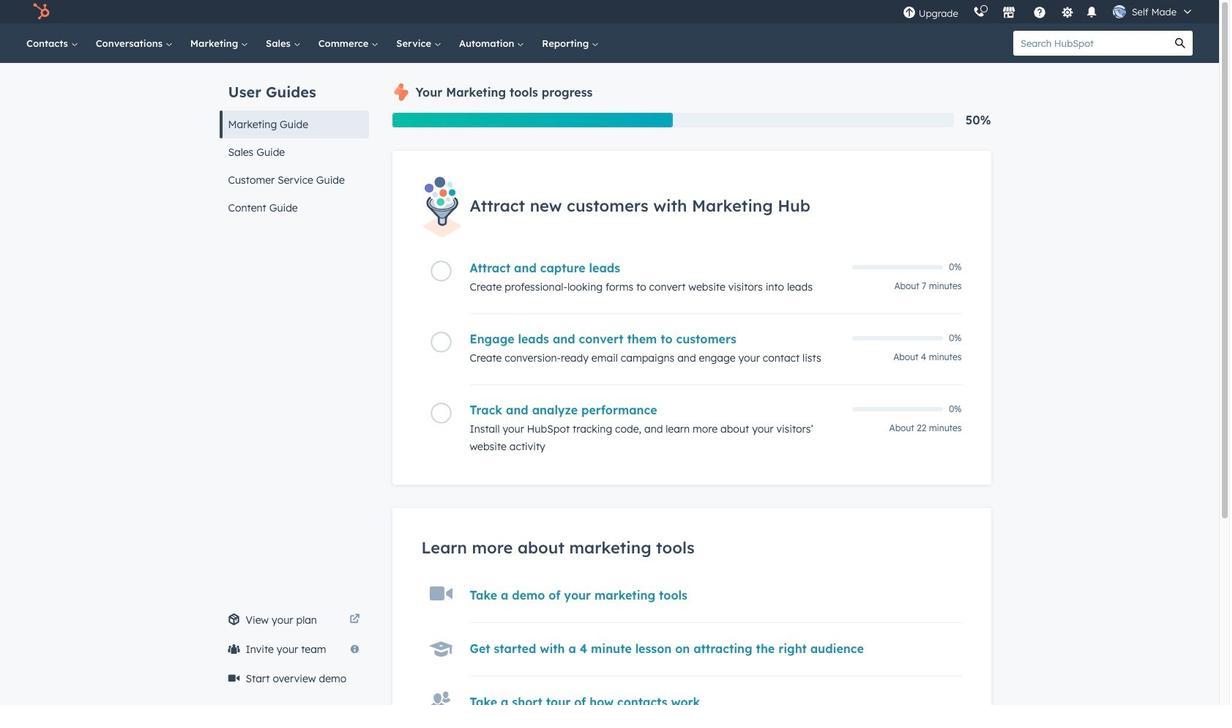 Task type: describe. For each thing, give the bounding box(es) containing it.
marketplaces image
[[1002, 7, 1016, 20]]

2 link opens in a new window image from the top
[[350, 614, 360, 625]]



Task type: vqa. For each thing, say whether or not it's contained in the screenshot.
middle + add
no



Task type: locate. For each thing, give the bounding box(es) containing it.
progress bar
[[392, 113, 673, 127]]

Search HubSpot search field
[[1014, 31, 1168, 56]]

1 link opens in a new window image from the top
[[350, 612, 360, 629]]

ruby anderson image
[[1113, 5, 1126, 18]]

link opens in a new window image
[[350, 612, 360, 629], [350, 614, 360, 625]]

user guides element
[[219, 63, 369, 222]]

menu
[[895, 0, 1202, 23]]



